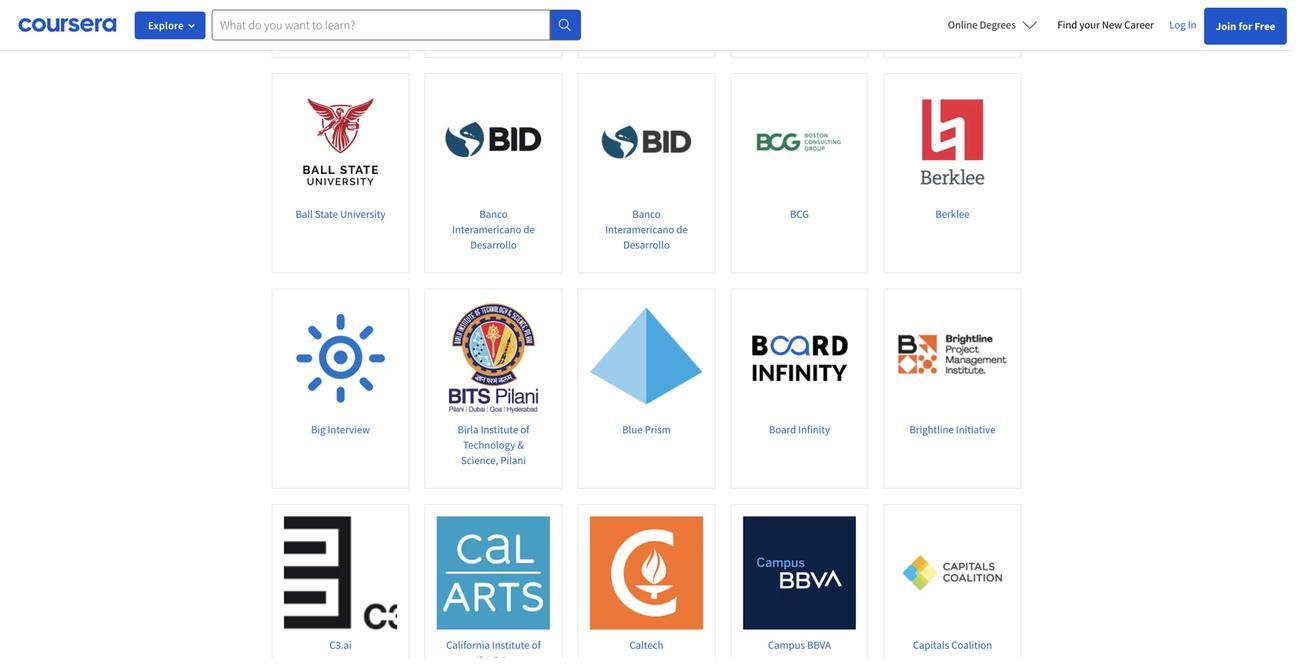 Task type: locate. For each thing, give the bounding box(es) containing it.
of for birla institute of technology & science, pilani
[[521, 423, 530, 437]]

your
[[1080, 18, 1100, 32]]

banco interamericano de desarrollo
[[452, 207, 535, 252], [606, 207, 688, 252]]

of for california institute of the arts
[[532, 638, 541, 652]]

2 banco from the left
[[633, 207, 661, 221]]

1 desarrollo from the left
[[471, 238, 517, 252]]

c3.ai logo image
[[284, 517, 397, 630]]

banco interamericano de desarrollo logo image
[[437, 85, 550, 199], [590, 85, 703, 199]]

ball state university
[[296, 207, 386, 221]]

2 banco interamericano de desarrollo logo image from the left
[[590, 85, 703, 199]]

coalition
[[952, 638, 993, 652]]

0 vertical spatial institute
[[481, 423, 519, 437]]

1 horizontal spatial banco interamericano de desarrollo logo image
[[590, 85, 703, 199]]

0 horizontal spatial banco interamericano de desarrollo
[[452, 207, 535, 252]]

0 horizontal spatial interamericano
[[452, 222, 522, 236]]

1 horizontal spatial of
[[532, 638, 541, 652]]

free
[[1255, 19, 1276, 33]]

interamericano
[[452, 222, 522, 236], [606, 222, 675, 236]]

c3.ai link
[[272, 504, 410, 658]]

1 horizontal spatial banco interamericano de desarrollo
[[606, 207, 688, 252]]

of right "california"
[[532, 638, 541, 652]]

banco
[[480, 207, 508, 221], [633, 207, 661, 221]]

of up &
[[521, 423, 530, 437]]

0 horizontal spatial banco interamericano de desarrollo link
[[425, 73, 563, 273]]

california institute of the arts logo image
[[437, 517, 550, 630]]

1 horizontal spatial banco interamericano de desarrollo link
[[578, 73, 716, 273]]

1 vertical spatial institute
[[492, 638, 530, 652]]

infinity
[[799, 423, 830, 437]]

find your new career link
[[1050, 15, 1162, 35]]

caltech logo image
[[590, 517, 703, 630]]

institute up technology
[[481, 423, 519, 437]]

1 horizontal spatial banco
[[633, 207, 661, 221]]

campus bbva link
[[731, 504, 869, 658]]

banco interamericano de desarrollo link
[[425, 73, 563, 273], [578, 73, 716, 273]]

2 desarrollo from the left
[[624, 238, 670, 252]]

caltech link
[[578, 504, 716, 658]]

ball
[[296, 207, 313, 221]]

the
[[476, 654, 491, 658]]

california institute of the arts
[[446, 638, 541, 658]]

1 horizontal spatial de
[[677, 222, 688, 236]]

prism
[[645, 423, 671, 437]]

blue prism link
[[578, 289, 716, 489]]

brightline
[[910, 423, 954, 437]]

desarrollo
[[471, 238, 517, 252], [624, 238, 670, 252]]

0 horizontal spatial of
[[521, 423, 530, 437]]

of inside california institute of the arts
[[532, 638, 541, 652]]

new
[[1103, 18, 1123, 32]]

degrees
[[980, 18, 1016, 32]]

0 horizontal spatial desarrollo
[[471, 238, 517, 252]]

1 horizontal spatial interamericano
[[606, 222, 675, 236]]

log
[[1170, 18, 1186, 32]]

online
[[948, 18, 978, 32]]

coursera image
[[18, 13, 116, 37]]

university
[[340, 207, 386, 221]]

0 horizontal spatial banco interamericano de desarrollo logo image
[[437, 85, 550, 199]]

1 horizontal spatial desarrollo
[[624, 238, 670, 252]]

campus bbva
[[768, 638, 831, 652]]

technology
[[463, 438, 515, 452]]

online degrees
[[948, 18, 1016, 32]]

0 vertical spatial of
[[521, 423, 530, 437]]

1 banco interamericano de desarrollo logo image from the left
[[437, 85, 550, 199]]

berklee
[[936, 207, 970, 221]]

big interview
[[311, 423, 370, 437]]

institute inside california institute of the arts
[[492, 638, 530, 652]]

find your new career
[[1058, 18, 1155, 32]]

online degrees button
[[936, 8, 1050, 42]]

capitals
[[913, 638, 950, 652]]

None search field
[[212, 10, 581, 40]]

institute inside the birla institute of technology & science, pilani
[[481, 423, 519, 437]]

1 banco interamericano de desarrollo link from the left
[[425, 73, 563, 273]]

big
[[311, 423, 326, 437]]

birla
[[458, 423, 479, 437]]

desarrollo for banco interamericano de desarrollo logo corresponding to 1st banco interamericano de desarrollo link from right
[[624, 238, 670, 252]]

1 de from the left
[[524, 222, 535, 236]]

blue prism
[[623, 423, 671, 437]]

of inside the birla institute of technology & science, pilani
[[521, 423, 530, 437]]

de
[[524, 222, 535, 236], [677, 222, 688, 236]]

campus
[[768, 638, 805, 652]]

1 interamericano from the left
[[452, 222, 522, 236]]

0 horizontal spatial banco
[[480, 207, 508, 221]]

capitals coalition link
[[884, 504, 1022, 658]]

bcg
[[791, 207, 809, 221]]

caltech
[[630, 638, 664, 652]]

0 horizontal spatial de
[[524, 222, 535, 236]]

berklee link
[[884, 73, 1022, 273]]

institute up arts on the left bottom of the page
[[492, 638, 530, 652]]

1 vertical spatial of
[[532, 638, 541, 652]]

of
[[521, 423, 530, 437], [532, 638, 541, 652]]

pilani
[[501, 453, 526, 467]]

institute
[[481, 423, 519, 437], [492, 638, 530, 652]]

log in link
[[1162, 15, 1205, 34]]



Task type: describe. For each thing, give the bounding box(es) containing it.
brightline initiative
[[910, 423, 996, 437]]

desarrollo for 2nd banco interamericano de desarrollo link from right banco interamericano de desarrollo logo
[[471, 238, 517, 252]]

in
[[1188, 18, 1197, 32]]

institute for &
[[481, 423, 519, 437]]

big interview link
[[272, 289, 410, 489]]

ball state university logo image
[[284, 85, 397, 199]]

initiative
[[956, 423, 996, 437]]

c3.ai
[[330, 638, 352, 652]]

blue prism logo image
[[590, 301, 703, 414]]

find
[[1058, 18, 1078, 32]]

join for free link
[[1205, 8, 1288, 45]]

birla institute of technology & science, pilani
[[458, 423, 530, 467]]

2 de from the left
[[677, 222, 688, 236]]

interview
[[328, 423, 370, 437]]

brightline initiative link
[[884, 289, 1022, 489]]

1 banco from the left
[[480, 207, 508, 221]]

board infinity
[[769, 423, 830, 437]]

state
[[315, 207, 338, 221]]

log in
[[1170, 18, 1197, 32]]

california
[[446, 638, 490, 652]]

bcg link
[[731, 73, 869, 273]]

capitals coalition logo image
[[896, 517, 1010, 630]]

bbva
[[808, 638, 831, 652]]

explore button
[[135, 12, 206, 39]]

banco interamericano de desarrollo logo image for 1st banco interamericano de desarrollo link from right
[[590, 85, 703, 199]]

campus bbva logo image
[[743, 517, 857, 630]]

2 banco interamericano de desarrollo link from the left
[[578, 73, 716, 273]]

board
[[769, 423, 797, 437]]

ball state university link
[[272, 73, 410, 273]]

birla institute of technology & science, pilani link
[[425, 289, 563, 489]]

board infinity  logo image
[[743, 301, 857, 414]]

california institute of the arts link
[[425, 504, 563, 658]]

birla institute of technology & science, pilani logo image
[[437, 301, 550, 414]]

for
[[1239, 19, 1253, 33]]

blue
[[623, 423, 643, 437]]

banco interamericano de desarrollo logo image for 2nd banco interamericano de desarrollo link from right
[[437, 85, 550, 199]]

2 interamericano from the left
[[606, 222, 675, 236]]

join
[[1216, 19, 1237, 33]]

board infinity link
[[731, 289, 869, 489]]

bcg logo image
[[743, 85, 857, 199]]

join for free
[[1216, 19, 1276, 33]]

explore
[[148, 18, 184, 32]]

berklee logo image
[[896, 85, 1010, 199]]

capitals coalition
[[913, 638, 993, 652]]

career
[[1125, 18, 1155, 32]]

institute for arts
[[492, 638, 530, 652]]

arts
[[493, 654, 511, 658]]

brightline initiative logo image
[[896, 301, 1010, 414]]

1 banco interamericano de desarrollo from the left
[[452, 207, 535, 252]]

What do you want to learn? text field
[[212, 10, 551, 40]]

big interview logo image
[[284, 301, 397, 414]]

2 banco interamericano de desarrollo from the left
[[606, 207, 688, 252]]

science,
[[461, 453, 499, 467]]

&
[[518, 438, 524, 452]]



Task type: vqa. For each thing, say whether or not it's contained in the screenshot.
Caltech Logo
yes



